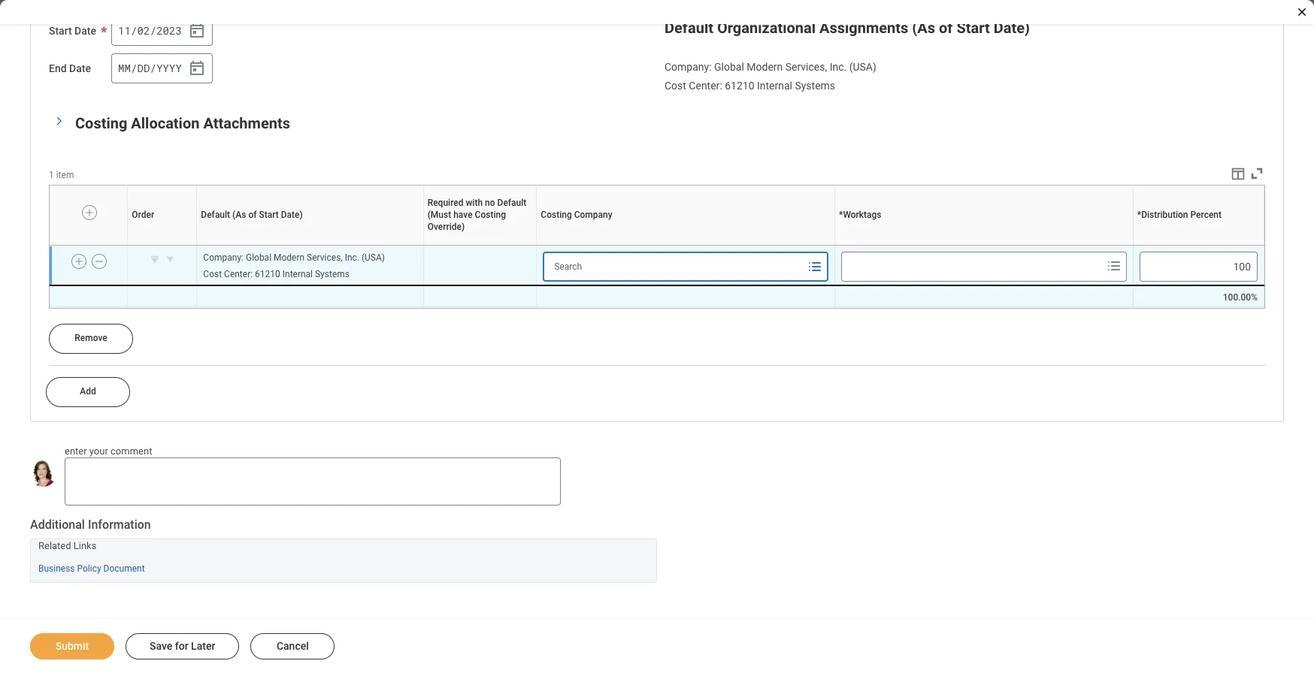 Task type: vqa. For each thing, say whether or not it's contained in the screenshot.
no
yes



Task type: describe. For each thing, give the bounding box(es) containing it.
1 vertical spatial (usa)
[[362, 252, 385, 263]]

company: global modern services, inc. (usa) element inside default organizational assignments (as of start date) group
[[665, 58, 876, 73]]

costing allocation attachments
[[75, 114, 290, 132]]

yyyy
[[156, 61, 182, 75]]

1
[[49, 170, 54, 180]]

enter your comment
[[65, 446, 152, 457]]

default inside 'required with no default (must have costing override)'
[[497, 198, 526, 208]]

date for mm / dd / yyyy
[[69, 63, 91, 75]]

information
[[88, 518, 151, 532]]

date) inside group
[[994, 19, 1030, 37]]

submit
[[55, 640, 89, 652]]

default organizational assignments (as of start date)
[[665, 19, 1030, 37]]

of inside row 'element'
[[248, 210, 257, 220]]

caret bottom image
[[147, 252, 162, 267]]

click to view/edit grid preferences image
[[1230, 165, 1246, 182]]

inc. inside default organizational assignments (as of start date) group
[[830, 61, 847, 73]]

submit button
[[30, 634, 114, 660]]

attachments
[[203, 114, 290, 132]]

systems for cost center: 61210 internal systems element in default organizational assignments (as of start date) group
[[795, 80, 835, 92]]

order default (as of start date) required with no default (must have costing override) costing company *worktags distribution percent
[[128, 245, 1140, 246]]

end
[[49, 63, 67, 75]]

start inside row 'element'
[[259, 210, 279, 220]]

11 / 02 / 2023
[[118, 23, 182, 37]]

1 vertical spatial company:
[[203, 252, 244, 263]]

0 horizontal spatial items selected list
[[203, 249, 409, 280]]

mm
[[118, 61, 131, 75]]

required with no default (must have costing override) column header
[[423, 245, 537, 246]]

/ right dd
[[150, 61, 156, 75]]

chevron down image
[[54, 112, 65, 130]]

company: inside default organizational assignments (as of start date) group
[[665, 61, 712, 73]]

/ right mm
[[131, 61, 137, 75]]

center: for cost center: 61210 internal systems element in default organizational assignments (as of start date) group
[[689, 80, 722, 92]]

02
[[137, 23, 150, 37]]

remove button
[[49, 324, 133, 354]]

save for later button
[[126, 634, 239, 660]]

calendar image
[[188, 60, 206, 78]]

dd
[[137, 61, 150, 75]]

related
[[38, 540, 71, 552]]

1 item
[[49, 170, 74, 180]]

0 horizontal spatial required
[[424, 245, 427, 246]]

2023
[[156, 23, 182, 37]]

add button
[[46, 377, 130, 407]]

61210 for cost center: 61210 internal systems element for leftmost the items selected list
[[255, 269, 280, 280]]

additional
[[30, 518, 85, 532]]

cost center: 61210 internal systems for cost center: 61210 internal systems element for leftmost the items selected list
[[203, 269, 350, 280]]

minus image
[[94, 255, 104, 268]]

company inside row 'element'
[[574, 210, 612, 220]]

item
[[56, 170, 74, 180]]

no inside 'required with no default (must have costing override)'
[[485, 198, 495, 208]]

later
[[191, 640, 215, 652]]

assignments
[[819, 19, 908, 37]]

0 vertical spatial *worktags
[[839, 210, 881, 220]]

0 horizontal spatial company
[[540, 245, 543, 246]]

remove
[[75, 333, 107, 344]]

override) inside 'required with no default (must have costing override)'
[[427, 222, 465, 233]]

policy
[[77, 564, 101, 574]]

0 horizontal spatial (as
[[200, 245, 201, 246]]

/ right 11
[[131, 23, 137, 37]]

mm / dd / yyyy
[[118, 61, 182, 75]]

(must inside 'required with no default (must have costing override)'
[[427, 210, 451, 220]]

end date group
[[111, 54, 213, 84]]

costing company column header
[[537, 245, 835, 246]]

modern inside row 'element'
[[274, 252, 305, 263]]

save
[[150, 640, 172, 652]]

costing inside 'required with no default (must have costing override)'
[[475, 210, 506, 220]]

systems for cost center: 61210 internal systems element for leftmost the items selected list
[[315, 269, 350, 280]]

business policy document link
[[38, 561, 145, 574]]

order column header
[[128, 245, 197, 246]]

0 vertical spatial of
[[939, 19, 953, 37]]

costing company
[[541, 210, 612, 220]]

cost center: 61210 internal systems element for leftmost the items selected list
[[203, 266, 350, 280]]

default organizational assignments (as of start date) button
[[665, 19, 1030, 37]]

company: global modern services, inc. (usa) for company: global modern services, inc. (usa) element within the default organizational assignments (as of start date) group
[[665, 61, 876, 73]]

company: global modern services, inc. (usa) element inside row 'element'
[[203, 249, 385, 263]]

*Worktags field
[[842, 253, 1100, 280]]

1 vertical spatial services,
[[307, 252, 343, 263]]

cancel
[[277, 640, 309, 652]]

cancel button
[[251, 634, 335, 660]]

*
[[1137, 210, 1141, 220]]

default (as of start date) column header
[[197, 245, 423, 246]]

1 vertical spatial no
[[428, 245, 429, 246]]

enter your comment text field
[[65, 458, 561, 506]]

have inside 'required with no default (must have costing override)'
[[453, 210, 473, 220]]

cost for the items selected list within default organizational assignments (as of start date) group
[[665, 80, 686, 92]]

costing allocation attachments button
[[75, 114, 290, 132]]

with inside 'required with no default (must have costing override)'
[[466, 198, 483, 208]]



Task type: locate. For each thing, give the bounding box(es) containing it.
order for order
[[132, 210, 154, 220]]

global down default (as of start date)
[[246, 252, 271, 263]]

systems inside row 'element'
[[315, 269, 350, 280]]

no down 'required with no default (must have costing override)'
[[428, 245, 429, 246]]

have up required with no default (must have costing override) 'column header'
[[453, 210, 473, 220]]

0 vertical spatial distribution
[[1141, 210, 1188, 220]]

1 row element from the top
[[50, 186, 1267, 245]]

default (as of start date)
[[201, 210, 303, 220]]

required with no default (must have costing override)
[[427, 198, 526, 233]]

row element
[[50, 186, 1267, 245], [50, 246, 1264, 286]]

cost center: 61210 internal systems inside row 'element'
[[203, 269, 350, 280]]

0 vertical spatial company
[[574, 210, 612, 220]]

(usa) down default (as of start date) column header
[[362, 252, 385, 263]]

61210 down default (as of start date) column header
[[255, 269, 280, 280]]

systems
[[795, 80, 835, 92], [315, 269, 350, 280]]

1 vertical spatial date)
[[281, 210, 303, 220]]

caret down image
[[162, 252, 177, 267]]

1 vertical spatial distribution
[[1133, 245, 1137, 246]]

1 horizontal spatial center:
[[689, 80, 722, 92]]

no
[[485, 198, 495, 208], [428, 245, 429, 246]]

business
[[38, 564, 75, 574]]

internal for cost center: 61210 internal systems element in default organizational assignments (as of start date) group
[[757, 80, 792, 92]]

0 vertical spatial with
[[466, 198, 483, 208]]

systems down default organizational assignments (as of start date) 'button'
[[795, 80, 835, 92]]

internal down default (as of start date) column header
[[282, 269, 313, 280]]

0 horizontal spatial global
[[246, 252, 271, 263]]

0 horizontal spatial of
[[201, 245, 202, 246]]

default inside group
[[665, 19, 713, 37]]

0 horizontal spatial inc.
[[345, 252, 359, 263]]

0 vertical spatial (as
[[912, 19, 935, 37]]

company: global modern services, inc. (usa) element
[[665, 58, 876, 73], [203, 249, 385, 263]]

0 vertical spatial no
[[485, 198, 495, 208]]

0 horizontal spatial cost center: 61210 internal systems element
[[203, 266, 350, 280]]

0 vertical spatial (usa)
[[849, 61, 876, 73]]

61210
[[725, 80, 754, 92], [255, 269, 280, 280]]

links
[[74, 540, 97, 552]]

1 horizontal spatial cost center: 61210 internal systems
[[665, 80, 835, 92]]

0 horizontal spatial (usa)
[[362, 252, 385, 263]]

0 horizontal spatial center:
[[224, 269, 253, 280]]

default organizational assignments (as of start date) group
[[665, 16, 1265, 93]]

document
[[103, 564, 145, 574]]

1 horizontal spatial of
[[248, 210, 257, 220]]

services,
[[785, 61, 827, 73], [307, 252, 343, 263]]

0 vertical spatial cost center: 61210 internal systems element
[[665, 77, 835, 92]]

2 horizontal spatial (as
[[912, 19, 935, 37]]

inc.
[[830, 61, 847, 73], [345, 252, 359, 263]]

with
[[466, 198, 483, 208], [427, 245, 428, 246]]

group containing default organizational assignments (as of start date)
[[49, 0, 1267, 354]]

your
[[89, 446, 108, 457]]

center: inside row 'element'
[[224, 269, 253, 280]]

2 horizontal spatial of
[[939, 19, 953, 37]]

cost center: 61210 internal systems for cost center: 61210 internal systems element in default organizational assignments (as of start date) group
[[665, 80, 835, 92]]

date right the end
[[69, 63, 91, 75]]

global inside default organizational assignments (as of start date) group
[[714, 61, 744, 73]]

0 horizontal spatial modern
[[274, 252, 305, 263]]

1 vertical spatial row element
[[50, 246, 1264, 286]]

(must
[[427, 210, 451, 220], [432, 245, 434, 246]]

center: inside default organizational assignments (as of start date) group
[[689, 80, 722, 92]]

services, inside default organizational assignments (as of start date) group
[[785, 61, 827, 73]]

company: global modern services, inc. (usa)
[[665, 61, 876, 73], [203, 252, 385, 263]]

0 vertical spatial date
[[74, 25, 96, 37]]

row element up costing company "field"
[[50, 186, 1267, 245]]

required inside 'required with no default (must have costing override)'
[[427, 198, 463, 208]]

internal inside row 'element'
[[282, 269, 313, 280]]

1 horizontal spatial company
[[574, 210, 612, 220]]

11
[[118, 23, 131, 37]]

(usa)
[[849, 61, 876, 73], [362, 252, 385, 263]]

0 horizontal spatial internal
[[282, 269, 313, 280]]

1 horizontal spatial required
[[427, 198, 463, 208]]

1 vertical spatial percent
[[1138, 245, 1140, 246]]

0 vertical spatial global
[[714, 61, 744, 73]]

enter
[[65, 446, 87, 457]]

costing
[[75, 114, 127, 132], [475, 210, 506, 220], [541, 210, 572, 220], [436, 245, 439, 246], [537, 245, 540, 246]]

have down 'required with no default (must have costing override)'
[[434, 245, 436, 246]]

2 horizontal spatial date)
[[994, 19, 1030, 37]]

modern down default (as of start date) column header
[[274, 252, 305, 263]]

1 horizontal spatial global
[[714, 61, 744, 73]]

systems down default (as of start date) column header
[[315, 269, 350, 280]]

1 horizontal spatial (usa)
[[849, 61, 876, 73]]

prompts image for the *worktags field
[[1105, 257, 1123, 275]]

1 horizontal spatial modern
[[747, 61, 783, 73]]

company up order default (as of start date) required with no default (must have costing override) costing company *worktags distribution percent
[[574, 210, 612, 220]]

1 vertical spatial required
[[424, 245, 427, 246]]

2 vertical spatial (as
[[200, 245, 201, 246]]

cost center: 61210 internal systems down organizational
[[665, 80, 835, 92]]

100.00%
[[1223, 292, 1258, 303]]

end date
[[49, 63, 91, 75]]

override)
[[427, 222, 465, 233], [439, 245, 442, 246]]

start date
[[49, 25, 96, 37]]

toolbar inside dialog
[[1219, 165, 1265, 185]]

prompts image for costing company "field"
[[806, 258, 824, 276]]

override) up required with no default (must have costing override) 'column header'
[[427, 222, 465, 233]]

1 horizontal spatial percent
[[1190, 210, 1222, 220]]

distribution up distribution percent column header
[[1141, 210, 1188, 220]]

1 vertical spatial override)
[[439, 245, 442, 246]]

1 vertical spatial center:
[[224, 269, 253, 280]]

0 horizontal spatial have
[[434, 245, 436, 246]]

1 horizontal spatial order
[[132, 210, 154, 220]]

cost center: 61210 internal systems inside default organizational assignments (as of start date) group
[[665, 80, 835, 92]]

1 vertical spatial cost
[[203, 269, 222, 280]]

business policy document
[[38, 564, 145, 574]]

internal inside default organizational assignments (as of start date) group
[[757, 80, 792, 92]]

services, down organizational
[[785, 61, 827, 73]]

1 horizontal spatial *worktags
[[839, 210, 881, 220]]

(as inside row 'element'
[[232, 210, 246, 220]]

*worktags column header
[[835, 245, 1133, 246]]

1 horizontal spatial (as
[[232, 210, 246, 220]]

1 vertical spatial *worktags
[[835, 245, 839, 246]]

0 vertical spatial date)
[[994, 19, 1030, 37]]

prompts image
[[1105, 257, 1123, 275], [806, 258, 824, 276]]

0 vertical spatial items selected list
[[665, 58, 900, 93]]

start inside group
[[957, 19, 990, 37]]

row element containing company: global modern services, inc. (usa)
[[50, 246, 1264, 286]]

cost
[[665, 80, 686, 92], [203, 269, 222, 280]]

0 horizontal spatial systems
[[315, 269, 350, 280]]

1 horizontal spatial have
[[453, 210, 473, 220]]

None text field
[[1139, 252, 1258, 282]]

1 horizontal spatial company: global modern services, inc. (usa) element
[[665, 58, 876, 73]]

plus image
[[73, 255, 84, 268]]

61210 inside row 'element'
[[255, 269, 280, 280]]

fullscreen image
[[1249, 165, 1265, 182]]

allocation
[[131, 114, 200, 132]]

0 horizontal spatial with
[[427, 245, 428, 246]]

0 vertical spatial modern
[[747, 61, 783, 73]]

have
[[453, 210, 473, 220], [434, 245, 436, 246]]

inc. down default (as of start date) column header
[[345, 252, 359, 263]]

0 vertical spatial (must
[[427, 210, 451, 220]]

modern inside default organizational assignments (as of start date) group
[[747, 61, 783, 73]]

(must down 'required with no default (must have costing override)'
[[432, 245, 434, 246]]

1 vertical spatial systems
[[315, 269, 350, 280]]

* distribution percent
[[1137, 210, 1222, 220]]

company:
[[665, 61, 712, 73], [203, 252, 244, 263]]

date)
[[994, 19, 1030, 37], [281, 210, 303, 220], [204, 245, 206, 246]]

no up required with no default (must have costing override) 'column header'
[[485, 198, 495, 208]]

cost center: 61210 internal systems element down default (as of start date) column header
[[203, 266, 350, 280]]

*worktags
[[839, 210, 881, 220], [835, 245, 839, 246]]

/ right 02
[[150, 23, 156, 37]]

0 horizontal spatial *worktags
[[835, 245, 839, 246]]

center: for cost center: 61210 internal systems element for leftmost the items selected list
[[224, 269, 253, 280]]

0 vertical spatial company: global modern services, inc. (usa)
[[665, 61, 876, 73]]

61210 down organizational
[[725, 80, 754, 92]]

systems inside default organizational assignments (as of start date) group
[[795, 80, 835, 92]]

percent down *
[[1138, 245, 1140, 246]]

1 vertical spatial of
[[248, 210, 257, 220]]

0 horizontal spatial no
[[428, 245, 429, 246]]

0 vertical spatial percent
[[1190, 210, 1222, 220]]

date left 11
[[74, 25, 96, 37]]

employee's photo (logan mcneil) image
[[30, 461, 56, 487]]

0 horizontal spatial date)
[[204, 245, 206, 246]]

0 vertical spatial systems
[[795, 80, 835, 92]]

company: global modern services, inc. (usa) inside default organizational assignments (as of start date) group
[[665, 61, 876, 73]]

1 horizontal spatial cost
[[665, 80, 686, 92]]

items selected list down organizational
[[665, 58, 900, 93]]

0 horizontal spatial cost center: 61210 internal systems
[[203, 269, 350, 280]]

(usa) inside default organizational assignments (as of start date) group
[[849, 61, 876, 73]]

additional information region
[[30, 517, 657, 583]]

with down 'required with no default (must have costing override)'
[[427, 245, 428, 246]]

order for order default (as of start date) required with no default (must have costing override) costing company *worktags distribution percent
[[128, 245, 130, 246]]

0 horizontal spatial percent
[[1138, 245, 1140, 246]]

center:
[[689, 80, 722, 92], [224, 269, 253, 280]]

(as
[[912, 19, 935, 37], [232, 210, 246, 220], [200, 245, 201, 246]]

plus image
[[84, 206, 94, 220]]

cost center: 61210 internal systems element for the items selected list within default organizational assignments (as of start date) group
[[665, 77, 835, 92]]

1 horizontal spatial distribution
[[1141, 210, 1188, 220]]

items selected list
[[665, 58, 900, 93], [203, 249, 409, 280]]

1 vertical spatial company: global modern services, inc. (usa) element
[[203, 249, 385, 263]]

1 vertical spatial order
[[128, 245, 130, 246]]

1 horizontal spatial inc.
[[830, 61, 847, 73]]

1 vertical spatial 61210
[[255, 269, 280, 280]]

add
[[80, 387, 96, 397]]

0 vertical spatial required
[[427, 198, 463, 208]]

inc. down default organizational assignments (as of start date)
[[830, 61, 847, 73]]

cost center: 61210 internal systems element down organizational
[[665, 77, 835, 92]]

1 horizontal spatial services,
[[785, 61, 827, 73]]

organizational
[[717, 19, 816, 37]]

additional information
[[30, 518, 151, 532]]

dialog containing default organizational assignments (as of start date)
[[0, 0, 1314, 674]]

company: global modern services, inc. (usa) down default (as of start date) column header
[[203, 252, 385, 263]]

0 vertical spatial services,
[[785, 61, 827, 73]]

calendar image
[[188, 22, 206, 40]]

0 horizontal spatial cost
[[203, 269, 222, 280]]

internal down organizational
[[757, 80, 792, 92]]

date for 11 / 02 / 2023
[[74, 25, 96, 37]]

company: global modern services, inc. (usa) element down organizational
[[665, 58, 876, 73]]

cost for leftmost the items selected list
[[203, 269, 222, 280]]

1 vertical spatial inc.
[[345, 252, 359, 263]]

override) down 'required with no default (must have costing override)'
[[439, 245, 442, 246]]

global
[[714, 61, 744, 73], [246, 252, 271, 263]]

order
[[132, 210, 154, 220], [128, 245, 130, 246]]

0 vertical spatial internal
[[757, 80, 792, 92]]

(must up required with no default (must have costing override) 'column header'
[[427, 210, 451, 220]]

61210 for cost center: 61210 internal systems element in default organizational assignments (as of start date) group
[[725, 80, 754, 92]]

row element containing required with no default (must have costing override)
[[50, 186, 1267, 245]]

of
[[939, 19, 953, 37], [248, 210, 257, 220], [201, 245, 202, 246]]

items selected list inside default organizational assignments (as of start date) group
[[665, 58, 900, 93]]

dialog
[[0, 0, 1314, 674]]

2 row element from the top
[[50, 246, 1264, 286]]

distribution percent column header
[[1133, 245, 1264, 246]]

internal for cost center: 61210 internal systems element for leftmost the items selected list
[[282, 269, 313, 280]]

company: global modern services, inc. (usa) inside row 'element'
[[203, 252, 385, 263]]

modern
[[747, 61, 783, 73], [274, 252, 305, 263]]

global down organizational
[[714, 61, 744, 73]]

close assign costing allocation image
[[1296, 6, 1308, 18]]

Costing Company field
[[544, 253, 801, 280]]

0 vertical spatial cost center: 61210 internal systems
[[665, 80, 835, 92]]

0 vertical spatial company:
[[665, 61, 712, 73]]

percent up distribution percent column header
[[1190, 210, 1222, 220]]

distribution down *
[[1133, 245, 1137, 246]]

default
[[665, 19, 713, 37], [497, 198, 526, 208], [201, 210, 230, 220], [197, 245, 200, 246], [429, 245, 432, 246]]

save for later
[[150, 640, 215, 652]]

related links
[[38, 540, 97, 552]]

cost center: 61210 internal systems element inside default organizational assignments (as of start date) group
[[665, 77, 835, 92]]

action bar region
[[0, 619, 1314, 674]]

cost inside default organizational assignments (as of start date) group
[[665, 80, 686, 92]]

start date group
[[111, 16, 213, 46]]

cost center: 61210 internal systems element
[[665, 77, 835, 92], [203, 266, 350, 280]]

start
[[957, 19, 990, 37], [49, 25, 72, 37], [259, 210, 279, 220], [202, 245, 204, 246]]

company
[[574, 210, 612, 220], [540, 245, 543, 246]]

(usa) down "assignments"
[[849, 61, 876, 73]]

1 vertical spatial internal
[[282, 269, 313, 280]]

1 horizontal spatial items selected list
[[665, 58, 900, 93]]

0 vertical spatial center:
[[689, 80, 722, 92]]

1 horizontal spatial 61210
[[725, 80, 754, 92]]

distribution
[[1141, 210, 1188, 220], [1133, 245, 1137, 246]]

group
[[49, 0, 1267, 354]]

date
[[74, 25, 96, 37], [69, 63, 91, 75]]

required
[[427, 198, 463, 208], [424, 245, 427, 246]]

with up required with no default (must have costing override) 'column header'
[[466, 198, 483, 208]]

internal
[[757, 80, 792, 92], [282, 269, 313, 280]]

company: global modern services, inc. (usa) for company: global modern services, inc. (usa) element within the row 'element'
[[203, 252, 385, 263]]

1 horizontal spatial cost center: 61210 internal systems element
[[665, 77, 835, 92]]

items selected list down default (as of start date) column header
[[203, 249, 409, 280]]

0 horizontal spatial prompts image
[[806, 258, 824, 276]]

row element down order default (as of start date) required with no default (must have costing override) costing company *worktags distribution percent
[[50, 246, 1264, 286]]

modern down organizational
[[747, 61, 783, 73]]

company: global modern services, inc. (usa) down organizational
[[665, 61, 876, 73]]

1 vertical spatial have
[[434, 245, 436, 246]]

2 vertical spatial of
[[201, 245, 202, 246]]

comment
[[111, 446, 152, 457]]

for
[[175, 640, 188, 652]]

1 horizontal spatial date)
[[281, 210, 303, 220]]

0 vertical spatial company: global modern services, inc. (usa) element
[[665, 58, 876, 73]]

0 vertical spatial inc.
[[830, 61, 847, 73]]

company: global modern services, inc. (usa) element down default (as of start date) column header
[[203, 249, 385, 263]]

company down costing company
[[540, 245, 543, 246]]

0 horizontal spatial distribution
[[1133, 245, 1137, 246]]

cost center: 61210 internal systems down default (as of start date) column header
[[203, 269, 350, 280]]

0 horizontal spatial company: global modern services, inc. (usa) element
[[203, 249, 385, 263]]

1 vertical spatial cost center: 61210 internal systems
[[203, 269, 350, 280]]

1 horizontal spatial internal
[[757, 80, 792, 92]]

subtotal row row header
[[50, 286, 128, 307]]

services, down default (as of start date) column header
[[307, 252, 343, 263]]

1 vertical spatial (must
[[432, 245, 434, 246]]

percent
[[1190, 210, 1222, 220], [1138, 245, 1140, 246]]

1 horizontal spatial systems
[[795, 80, 835, 92]]

/
[[131, 23, 137, 37], [150, 23, 156, 37], [131, 61, 137, 75], [150, 61, 156, 75]]

cost center: 61210 internal systems
[[665, 80, 835, 92], [203, 269, 350, 280]]

61210 inside default organizational assignments (as of start date) group
[[725, 80, 754, 92]]

1 horizontal spatial prompts image
[[1105, 257, 1123, 275]]

toolbar
[[1219, 165, 1265, 185]]



